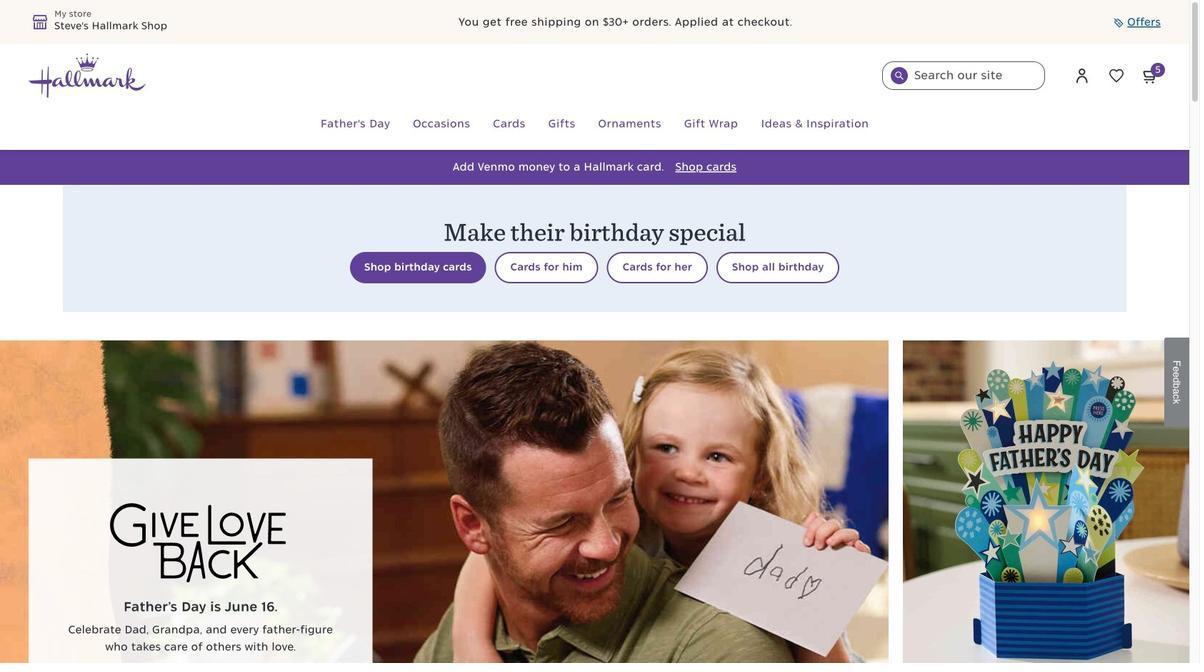 Task type: locate. For each thing, give the bounding box(es) containing it.
None search field
[[882, 61, 1045, 90]]

my account dropdown menu image
[[1074, 67, 1091, 84]]

father carrying daughter on his back while she holds his card. image
[[0, 341, 889, 664]]



Task type: vqa. For each thing, say whether or not it's contained in the screenshot.
inspiration
no



Task type: describe. For each thing, give the bounding box(es) containing it.
Search search field
[[882, 61, 1045, 90]]

main menu. menu bar
[[29, 99, 1161, 150]]

pop-up card with happy fathers day on it. image
[[903, 341, 1190, 664]]

search image
[[895, 71, 904, 80]]

hallmark logo image
[[29, 54, 146, 98]]



